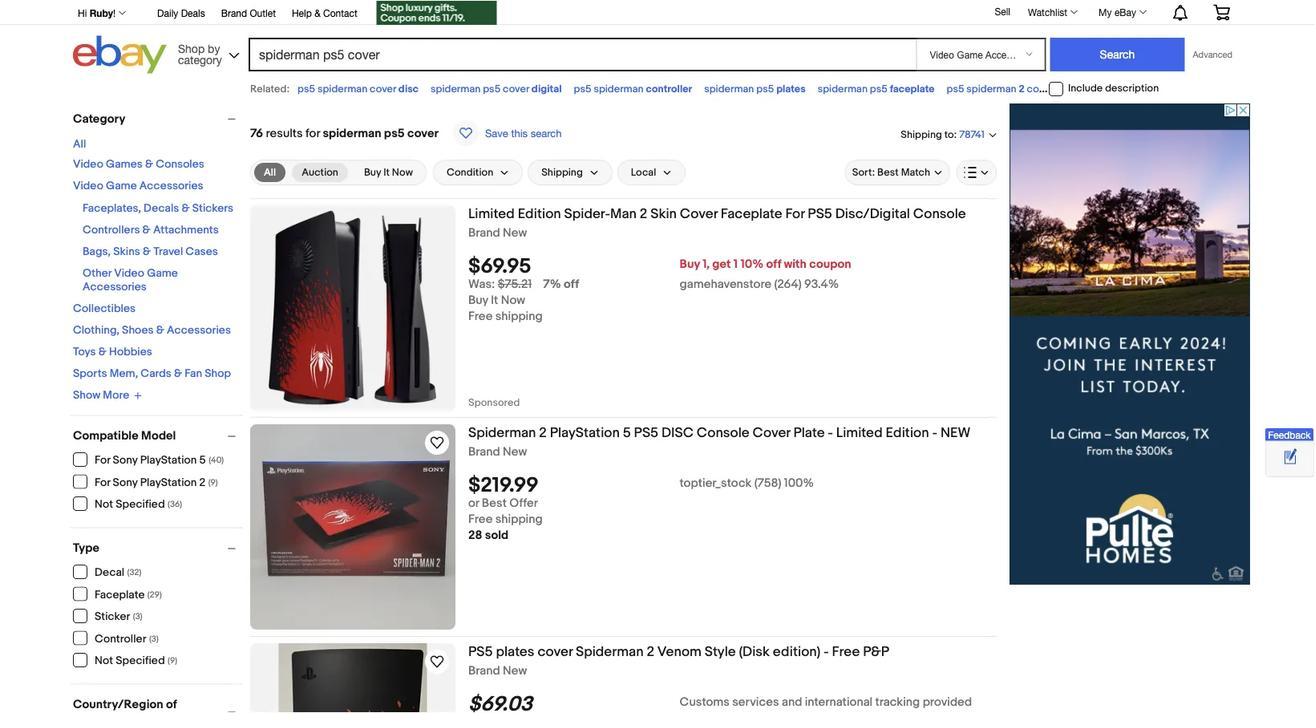 Task type: vqa. For each thing, say whether or not it's contained in the screenshot.
PS5 within Spiderman 2 PlayStation 5 PS5 DISC Console Cover Plate - Limited Edition - NEW Brand New
yes



Task type: locate. For each thing, give the bounding box(es) containing it.
(3) up not specified (9)
[[149, 634, 159, 644]]

1 vertical spatial all
[[264, 166, 276, 178]]

best right sort:
[[878, 166, 899, 179]]

0 vertical spatial shipping
[[495, 309, 543, 324]]

0 vertical spatial for
[[786, 205, 805, 222]]

1 horizontal spatial cover
[[753, 424, 791, 441]]

1 specified from the top
[[116, 498, 165, 511]]

cover inside "ps5 plates  cover spiderman 2 venom style (disk edition) - free p&p brand new"
[[538, 643, 573, 660]]

sony
[[113, 454, 138, 467], [113, 476, 138, 489]]

1
[[734, 257, 738, 272]]

(36)
[[168, 499, 182, 510]]

100%
[[784, 476, 814, 491]]

specified down for sony playstation 2 (9)
[[116, 498, 165, 511]]

76
[[250, 126, 263, 140]]

brand up $219.99
[[468, 445, 500, 459]]

free up 28 in the bottom left of the page
[[468, 512, 493, 527]]

1 vertical spatial video
[[73, 179, 103, 193]]

provided
[[923, 695, 972, 710]]

shipping inside the shipping to : 78741
[[901, 128, 942, 141]]

match
[[901, 166, 930, 179]]

best right or
[[482, 496, 507, 511]]

1 vertical spatial 5
[[199, 454, 206, 467]]

1 vertical spatial best
[[482, 496, 507, 511]]

free down was:
[[468, 309, 493, 324]]

:
[[954, 128, 957, 141]]

spiderman
[[468, 424, 536, 441], [576, 643, 644, 660]]

0 vertical spatial 5
[[623, 424, 631, 441]]

1 horizontal spatial game
[[147, 267, 178, 280]]

game down 'games'
[[106, 179, 137, 193]]

faceplate up sticker (3)
[[95, 588, 145, 602]]

specified for not specified (9)
[[116, 654, 165, 668]]

for down compatible on the left bottom
[[95, 454, 110, 467]]

console inside spiderman 2 playstation 5 ps5 disc console cover plate - limited edition - new brand new
[[697, 424, 750, 441]]

1 horizontal spatial shipping
[[901, 128, 942, 141]]

2 vertical spatial ps5
[[468, 643, 493, 660]]

0 vertical spatial game
[[106, 179, 137, 193]]

video down skins
[[114, 267, 144, 280]]

0 horizontal spatial all link
[[73, 138, 86, 151]]

1 horizontal spatial (9)
[[208, 477, 218, 488]]

limited inside limited edition spider-man 2 skin cover faceplate for ps5 disc/digital console brand new
[[468, 205, 515, 222]]

2 vertical spatial playstation
[[140, 476, 197, 489]]

decals
[[144, 202, 179, 215]]

5 left (40)
[[199, 454, 206, 467]]

cover for ps5 plates  cover spiderman 2 venom style (disk edition) - free p&p brand new
[[538, 643, 573, 660]]

1 not from the top
[[95, 498, 113, 511]]

collectibles clothing, shoes & accessories toys & hobbies sports mem, cards & fan shop
[[73, 302, 231, 381]]

0 vertical spatial buy
[[364, 166, 381, 179]]

condition button
[[433, 160, 523, 185]]

1 vertical spatial it
[[491, 293, 498, 308]]

not up type
[[95, 498, 113, 511]]

0 vertical spatial now
[[392, 166, 413, 179]]

it down the 76 results for spiderman ps5 cover
[[383, 166, 390, 179]]

spiderman up $219.99
[[468, 424, 536, 441]]

0 vertical spatial plates
[[777, 83, 806, 95]]

cover
[[680, 205, 718, 222], [753, 424, 791, 441]]

shipping down search in the left top of the page
[[542, 166, 583, 179]]

- left the new
[[932, 424, 938, 441]]

1 vertical spatial not
[[95, 654, 113, 668]]

sony up not specified (36)
[[113, 476, 138, 489]]

limited down condition dropdown button
[[468, 205, 515, 222]]

3 new from the top
[[503, 664, 527, 678]]

new up $69.95
[[503, 226, 527, 240]]

- right plate
[[828, 424, 833, 441]]

& right help
[[315, 7, 321, 18]]

0 vertical spatial console
[[913, 205, 966, 222]]

spiderman left venom on the bottom of the page
[[576, 643, 644, 660]]

buy down the 76 results for spiderman ps5 cover
[[364, 166, 381, 179]]

1 horizontal spatial limited
[[836, 424, 883, 441]]

1 sony from the top
[[113, 454, 138, 467]]

free for or
[[468, 512, 493, 527]]

faceplate
[[721, 205, 783, 222], [95, 588, 145, 602]]

all link inside main content
[[254, 163, 286, 182]]

accessories down consoles
[[139, 179, 203, 193]]

style
[[705, 643, 736, 660]]

(9) down (40)
[[208, 477, 218, 488]]

free for buy
[[468, 309, 493, 324]]

accessories up fan at the bottom
[[167, 324, 231, 337]]

my ebay link
[[1090, 2, 1154, 22]]

now left condition
[[392, 166, 413, 179]]

0 vertical spatial edition
[[518, 205, 561, 222]]

gamehavenstore (264) 93.4% buy it now free shipping
[[468, 277, 839, 324]]

brand
[[221, 7, 247, 18], [468, 226, 500, 240], [468, 445, 500, 459], [468, 664, 500, 678]]

0 horizontal spatial all
[[73, 138, 86, 151]]

0 horizontal spatial (9)
[[168, 656, 177, 666]]

disc
[[662, 424, 694, 441]]

accessories inside faceplates, decals & stickers controllers & attachments bags, skins & travel cases other video game accessories
[[83, 280, 147, 294]]

1 vertical spatial (9)
[[168, 656, 177, 666]]

!
[[113, 7, 116, 18]]

2 horizontal spatial buy
[[680, 257, 700, 272]]

buy for buy 1, get 1 10% off with coupon
[[680, 257, 700, 272]]

1 horizontal spatial all
[[264, 166, 276, 178]]

2 inside spiderman 2 playstation 5 ps5 disc console cover plate - limited edition - new brand new
[[539, 424, 547, 441]]

shop by category button
[[171, 36, 243, 70]]

with
[[784, 257, 807, 272]]

- right the edition)
[[824, 643, 829, 660]]

(3) down faceplate (29)
[[133, 612, 143, 622]]

spiderman ps5 plates
[[704, 83, 806, 95]]

console right disc
[[697, 424, 750, 441]]

faceplate up 10%
[[721, 205, 783, 222]]

0 vertical spatial off
[[766, 257, 782, 272]]

local button
[[617, 160, 686, 185]]

cover right skin
[[680, 205, 718, 222]]

0 vertical spatial free
[[468, 309, 493, 324]]

or
[[468, 496, 479, 511]]

0 vertical spatial cover
[[680, 205, 718, 222]]

stickers
[[192, 202, 234, 215]]

1 vertical spatial specified
[[116, 654, 165, 668]]

all inside main content
[[264, 166, 276, 178]]

0 horizontal spatial edition
[[518, 205, 561, 222]]

1 vertical spatial accessories
[[83, 280, 147, 294]]

1 vertical spatial shipping
[[495, 512, 543, 527]]

brand up $69.95
[[468, 226, 500, 240]]

1 new from the top
[[503, 226, 527, 240]]

0 horizontal spatial spiderman
[[468, 424, 536, 441]]

faceplate (29)
[[95, 588, 162, 602]]

0 horizontal spatial ps5
[[468, 643, 493, 660]]

0 vertical spatial sony
[[113, 454, 138, 467]]

1 horizontal spatial plates
[[777, 83, 806, 95]]

0 vertical spatial playstation
[[550, 424, 620, 441]]

0 vertical spatial specified
[[116, 498, 165, 511]]

all down category
[[73, 138, 86, 151]]

1 vertical spatial cover
[[753, 424, 791, 441]]

game inside faceplates, decals & stickers controllers & attachments bags, skins & travel cases other video game accessories
[[147, 267, 178, 280]]

free inside gamehavenstore (264) 93.4% buy it now free shipping
[[468, 309, 493, 324]]

0 horizontal spatial game
[[106, 179, 137, 193]]

spiderman
[[318, 83, 368, 95], [431, 83, 481, 95], [594, 83, 644, 95], [704, 83, 754, 95], [818, 83, 868, 95], [967, 83, 1017, 95], [1086, 83, 1136, 95], [323, 126, 381, 140]]

ps5 left disc
[[634, 424, 659, 441]]

it inside gamehavenstore (264) 93.4% buy it now free shipping
[[491, 293, 498, 308]]

all link down category
[[73, 138, 86, 151]]

all
[[73, 138, 86, 151], [264, 166, 276, 178]]

1 vertical spatial off
[[564, 277, 579, 292]]

this
[[511, 127, 528, 139]]

limited right plate
[[836, 424, 883, 441]]

1 shipping from the top
[[495, 309, 543, 324]]

shipping inside dropdown button
[[542, 166, 583, 179]]

0 vertical spatial not
[[95, 498, 113, 511]]

1 vertical spatial edition
[[886, 424, 929, 441]]

shipping for shipping to : 78741
[[901, 128, 942, 141]]

console inside limited edition spider-man 2 skin cover faceplate for ps5 disc/digital console brand new
[[913, 205, 966, 222]]

cases
[[186, 245, 218, 259]]

(9) up the of
[[168, 656, 177, 666]]

0 horizontal spatial it
[[383, 166, 390, 179]]

brand left the outlet
[[221, 7, 247, 18]]

limited edition spider-man 2 skin cover faceplate for ps5 disc/digital console brand new
[[468, 205, 966, 240]]

buy
[[364, 166, 381, 179], [680, 257, 700, 272], [468, 293, 488, 308]]

2 horizontal spatial ps5
[[808, 205, 832, 222]]

1 vertical spatial plates
[[496, 643, 535, 660]]

0 horizontal spatial shipping
[[542, 166, 583, 179]]

off
[[766, 257, 782, 272], [564, 277, 579, 292]]

0 horizontal spatial faceplate
[[95, 588, 145, 602]]

new
[[503, 226, 527, 240], [503, 445, 527, 459], [503, 664, 527, 678]]

0 horizontal spatial off
[[564, 277, 579, 292]]

0 vertical spatial video
[[73, 158, 103, 171]]

1 horizontal spatial all link
[[254, 163, 286, 182]]

faceplates, decals & stickers link
[[83, 202, 234, 215]]

not down controller at the bottom left of the page
[[95, 654, 113, 668]]

(3) inside sticker (3)
[[133, 612, 143, 622]]

cover for spiderman ps5 cover digital
[[503, 83, 529, 95]]

(3) for controller
[[149, 634, 159, 644]]

0 vertical spatial spiderman
[[468, 424, 536, 441]]

shop right fan at the bottom
[[205, 367, 231, 381]]

10%
[[741, 257, 764, 272]]

compatible model button
[[73, 429, 243, 443]]

spiderman 2 playstation 5 ps5 disc console cover plate - limited edition - new brand new
[[468, 424, 971, 459]]

1 horizontal spatial best
[[878, 166, 899, 179]]

disc
[[398, 83, 419, 95]]

for up not specified (36)
[[95, 476, 110, 489]]

playstation for (9)
[[140, 476, 197, 489]]

new inside "ps5 plates  cover spiderman 2 venom style (disk edition) - free p&p brand new"
[[503, 664, 527, 678]]

1 horizontal spatial buy
[[468, 293, 488, 308]]

new inside limited edition spider-man 2 skin cover faceplate for ps5 disc/digital console brand new
[[503, 226, 527, 240]]

for up with
[[786, 205, 805, 222]]

spiderman up the 76 results for spiderman ps5 cover
[[318, 83, 368, 95]]

account navigation
[[69, 0, 1242, 27]]

it
[[383, 166, 390, 179], [491, 293, 498, 308]]

main content containing $69.95
[[250, 103, 997, 713]]

accessories up collectibles link
[[83, 280, 147, 294]]

faceplates,
[[83, 202, 141, 215]]

shipping down $75.21
[[495, 309, 543, 324]]

cover inside limited edition spider-man 2 skin cover faceplate for ps5 disc/digital console brand new
[[680, 205, 718, 222]]

tracking
[[876, 695, 920, 710]]

1 vertical spatial playstation
[[140, 454, 197, 467]]

disc/digital
[[836, 205, 910, 222]]

off right 7%
[[564, 277, 579, 292]]

spiderman 2 playstation 5 ps5 disc console cover plate - limited edition - new heading
[[468, 424, 971, 441]]

for sony playstation 5 (40)
[[95, 454, 224, 467]]

show
[[73, 389, 100, 402]]

help & contact link
[[292, 5, 357, 22]]

ps5 inside "ps5 plates  cover spiderman 2 venom style (disk edition) - free p&p brand new"
[[468, 643, 493, 660]]

brand outlet
[[221, 7, 276, 18]]

(29)
[[147, 590, 162, 600]]

2 vertical spatial free
[[832, 643, 860, 660]]

2 vertical spatial buy
[[468, 293, 488, 308]]

1 vertical spatial shipping
[[542, 166, 583, 179]]

2 vertical spatial video
[[114, 267, 144, 280]]

collectibles link
[[73, 302, 136, 316]]

2 vertical spatial accessories
[[167, 324, 231, 337]]

brand inside limited edition spider-man 2 skin cover faceplate for ps5 disc/digital console brand new
[[468, 226, 500, 240]]

1 horizontal spatial edition
[[886, 424, 929, 441]]

brand outlet link
[[221, 5, 276, 22]]

0 vertical spatial best
[[878, 166, 899, 179]]

5 for (40)
[[199, 454, 206, 467]]

free left p&p
[[832, 643, 860, 660]]

- inside "ps5 plates  cover spiderman 2 venom style (disk edition) - free p&p brand new"
[[824, 643, 829, 660]]

& up "bags, skins & travel cases" link
[[142, 223, 151, 237]]

2 not from the top
[[95, 654, 113, 668]]

-
[[828, 424, 833, 441], [932, 424, 938, 441], [824, 643, 829, 660]]

0 vertical spatial shipping
[[901, 128, 942, 141]]

sony for for sony playstation 5
[[113, 454, 138, 467]]

game down travel
[[147, 267, 178, 280]]

2 vertical spatial new
[[503, 664, 527, 678]]

manufacture
[[73, 712, 143, 713]]

get
[[712, 257, 731, 272]]

it down was: $75.21
[[491, 293, 498, 308]]

1 horizontal spatial off
[[766, 257, 782, 272]]

edition left the new
[[886, 424, 929, 441]]

all down results
[[264, 166, 276, 178]]

0 vertical spatial (9)
[[208, 477, 218, 488]]

1 vertical spatial ps5
[[634, 424, 659, 441]]

1 vertical spatial all link
[[254, 163, 286, 182]]

for for for sony playstation 2
[[95, 476, 110, 489]]

7%
[[543, 277, 561, 292]]

spiderman left faceplate
[[818, 83, 868, 95]]

0 horizontal spatial (3)
[[133, 612, 143, 622]]

edition inside spiderman 2 playstation 5 ps5 disc console cover plate - limited edition - new brand new
[[886, 424, 929, 441]]

by
[[208, 42, 220, 55]]

p&p
[[863, 643, 890, 660]]

spiderman right controller
[[704, 83, 754, 95]]

edition left spider-
[[518, 205, 561, 222]]

buy left 1,
[[680, 257, 700, 272]]

0 vertical spatial faceplate
[[721, 205, 783, 222]]

1 horizontal spatial it
[[491, 293, 498, 308]]

1 horizontal spatial faceplate
[[721, 205, 783, 222]]

hi ruby !
[[78, 7, 116, 18]]

limited edition spider-man 2 skin cover faceplate for ps5 disc/digital console image
[[250, 205, 456, 411]]

shop inside shop by category
[[178, 42, 205, 55]]

- for edition
[[828, 424, 833, 441]]

toys & hobbies link
[[73, 345, 152, 359]]

shipping down offer
[[495, 512, 543, 527]]

5 left disc
[[623, 424, 631, 441]]

help & contact
[[292, 7, 357, 18]]

off left with
[[766, 257, 782, 272]]

shipping inside gamehavenstore (264) 93.4% buy it now free shipping
[[495, 309, 543, 324]]

get the coupon image
[[377, 1, 497, 25]]

1 vertical spatial shop
[[205, 367, 231, 381]]

0 horizontal spatial plates
[[496, 643, 535, 660]]

2 specified from the top
[[116, 654, 165, 668]]

ps5 inside limited edition spider-man 2 skin cover faceplate for ps5 disc/digital console brand new
[[808, 205, 832, 222]]

(3) inside "controller (3)"
[[149, 634, 159, 644]]

watch spiderman 2 playstation 5 ps5 disc console cover plate - limited edition - new image
[[427, 433, 447, 452]]

1 horizontal spatial spiderman
[[576, 643, 644, 660]]

sold
[[485, 528, 509, 543]]

1 horizontal spatial ps5
[[634, 424, 659, 441]]

my ebay
[[1099, 6, 1137, 18]]

specified for not specified (36)
[[116, 498, 165, 511]]

video left 'games'
[[73, 158, 103, 171]]

playstation inside spiderman 2 playstation 5 ps5 disc console cover plate - limited edition - new brand new
[[550, 424, 620, 441]]

spiderman ps5 cover digital
[[431, 83, 562, 95]]

buy it now
[[364, 166, 413, 179]]

$69.95
[[468, 254, 531, 279]]

1 vertical spatial console
[[697, 424, 750, 441]]

2 sony from the top
[[113, 476, 138, 489]]

ps5 spiderman 2 cover
[[947, 83, 1054, 95]]

0 vertical spatial limited
[[468, 205, 515, 222]]

new right watch ps5 plates  cover spiderman 2 venom style (disk edition) - free p&p image
[[503, 664, 527, 678]]

0 horizontal spatial buy
[[364, 166, 381, 179]]

shop left by
[[178, 42, 205, 55]]

video up "faceplates,"
[[73, 179, 103, 193]]

1 vertical spatial spiderman
[[576, 643, 644, 660]]

spiderman right for
[[323, 126, 381, 140]]

None submit
[[1050, 38, 1185, 71]]

1 horizontal spatial now
[[501, 293, 525, 308]]

collectibles
[[73, 302, 136, 316]]

0 horizontal spatial cover
[[680, 205, 718, 222]]

& left fan at the bottom
[[174, 367, 182, 381]]

1 vertical spatial now
[[501, 293, 525, 308]]

1 vertical spatial new
[[503, 445, 527, 459]]

0 horizontal spatial limited
[[468, 205, 515, 222]]

spiderman ps5 faceplate
[[818, 83, 935, 95]]

0 vertical spatial all
[[73, 138, 86, 151]]

0 vertical spatial (3)
[[133, 612, 143, 622]]

spiderman 2 playstation 5 ps5 disc console cover plate - limited edition - new link
[[468, 424, 997, 445]]

free inside toptier_stock (758) 100% or best offer free shipping 28 sold
[[468, 512, 493, 527]]

93.4%
[[805, 277, 839, 292]]

contact
[[323, 7, 357, 18]]

decal
[[95, 566, 124, 579]]

video games & consoles link
[[73, 158, 204, 171]]

faceplates, decals & stickers controllers & attachments bags, skins & travel cases other video game accessories
[[83, 202, 234, 294]]

1 vertical spatial buy
[[680, 257, 700, 272]]

controller (3)
[[95, 632, 159, 646]]

console down match
[[913, 205, 966, 222]]

1 vertical spatial free
[[468, 512, 493, 527]]

(9) inside not specified (9)
[[168, 656, 177, 666]]

customs services and international tracking provided
[[680, 695, 972, 710]]

& up the attachments
[[182, 202, 190, 215]]

ps5 right watch ps5 plates  cover spiderman 2 venom style (disk edition) - free p&p image
[[468, 643, 493, 660]]

shipping inside toptier_stock (758) 100% or best offer free shipping 28 sold
[[495, 512, 543, 527]]

main content
[[250, 103, 997, 713]]

all link down 76
[[254, 163, 286, 182]]

2 shipping from the top
[[495, 512, 543, 527]]

free
[[468, 309, 493, 324], [468, 512, 493, 527], [832, 643, 860, 660]]

ps5 up coupon
[[808, 205, 832, 222]]

video game accessories link
[[73, 179, 203, 193]]

sony down compatible model
[[113, 454, 138, 467]]

brand right watch ps5 plates  cover spiderman 2 venom style (disk edition) - free p&p image
[[468, 664, 500, 678]]

now down $75.21
[[501, 293, 525, 308]]

cover left plate
[[753, 424, 791, 441]]

shipping left to
[[901, 128, 942, 141]]

new up $219.99
[[503, 445, 527, 459]]

specified down "controller (3)" on the left bottom of page
[[116, 654, 165, 668]]

0 vertical spatial shop
[[178, 42, 205, 55]]

0 vertical spatial new
[[503, 226, 527, 240]]

2 new from the top
[[503, 445, 527, 459]]

1 vertical spatial sony
[[113, 476, 138, 489]]

toptier_stock (758) 100% or best offer free shipping 28 sold
[[468, 476, 814, 543]]

1 vertical spatial limited
[[836, 424, 883, 441]]

5 inside spiderman 2 playstation 5 ps5 disc console cover plate - limited edition - new brand new
[[623, 424, 631, 441]]

buy down was:
[[468, 293, 488, 308]]

sports
[[73, 367, 107, 381]]

1 horizontal spatial console
[[913, 205, 966, 222]]

description
[[1105, 82, 1159, 95]]

1 vertical spatial game
[[147, 267, 178, 280]]

for sony playstation 2 (9)
[[95, 476, 218, 489]]



Task type: describe. For each thing, give the bounding box(es) containing it.
cover for ps5 spiderman cover
[[1138, 83, 1164, 95]]

was: $75.21
[[468, 277, 532, 292]]

hi
[[78, 7, 87, 18]]

& right shoes
[[156, 324, 164, 337]]

spiderman down my
[[1086, 83, 1136, 95]]

1 vertical spatial faceplate
[[95, 588, 145, 602]]

buy inside gamehavenstore (264) 93.4% buy it now free shipping
[[468, 293, 488, 308]]

- for p&p
[[824, 643, 829, 660]]

category button
[[73, 111, 243, 126]]

cover inside spiderman 2 playstation 5 ps5 disc console cover plate - limited edition - new brand new
[[753, 424, 791, 441]]

show more button
[[73, 389, 142, 402]]

All selected text field
[[264, 165, 276, 180]]

games
[[106, 158, 143, 171]]

edition inside limited edition spider-man 2 skin cover faceplate for ps5 disc/digital console brand new
[[518, 205, 561, 222]]

other video game accessories link
[[83, 267, 178, 294]]

plate
[[794, 424, 825, 441]]

travel
[[153, 245, 183, 259]]

plates inside "ps5 plates  cover spiderman 2 venom style (disk edition) - free p&p brand new"
[[496, 643, 535, 660]]

(disk
[[739, 643, 770, 660]]

auction link
[[292, 163, 348, 182]]

& right skins
[[143, 245, 151, 259]]

deals
[[181, 7, 205, 18]]

(9) inside for sony playstation 2 (9)
[[208, 477, 218, 488]]

sony for for sony playstation 2
[[113, 476, 138, 489]]

controllers & attachments link
[[83, 223, 219, 237]]

daily deals link
[[157, 5, 205, 22]]

advanced link
[[1185, 38, 1241, 71]]

hobbies
[[109, 345, 152, 359]]

0 vertical spatial all link
[[73, 138, 86, 151]]

for for for sony playstation 5
[[95, 454, 110, 467]]

spiderman inside spiderman 2 playstation 5 ps5 disc console cover plate - limited edition - new brand new
[[468, 424, 536, 441]]

brand inside "ps5 plates  cover spiderman 2 venom style (disk edition) - free p&p brand new"
[[468, 664, 500, 678]]

watchlist link
[[1019, 2, 1085, 22]]

2 inside limited edition spider-man 2 skin cover faceplate for ps5 disc/digital console brand new
[[640, 205, 648, 222]]

shipping for shipping
[[542, 166, 583, 179]]

skin
[[651, 205, 677, 222]]

(32)
[[127, 567, 141, 578]]

shipping for offer
[[495, 512, 543, 527]]

& inside account navigation
[[315, 7, 321, 18]]

shop by category banner
[[69, 0, 1242, 78]]

brand inside account navigation
[[221, 7, 247, 18]]

none submit inside shop by category banner
[[1050, 38, 1185, 71]]

faceplate inside limited edition spider-man 2 skin cover faceplate for ps5 disc/digital console brand new
[[721, 205, 783, 222]]

spiderman inside "ps5 plates  cover spiderman 2 venom style (disk edition) - free p&p brand new"
[[576, 643, 644, 660]]

shipping for now
[[495, 309, 543, 324]]

ps5 spiderman cover
[[1066, 83, 1167, 95]]

28
[[468, 528, 482, 543]]

brand inside spiderman 2 playstation 5 ps5 disc console cover plate - limited edition - new brand new
[[468, 445, 500, 459]]

(758)
[[755, 476, 782, 491]]

cover for ps5 spiderman cover disc
[[370, 83, 396, 95]]

man
[[610, 205, 637, 222]]

spiderman right disc
[[431, 83, 481, 95]]

2 inside "ps5 plates  cover spiderman 2 venom style (disk edition) - free p&p brand new"
[[647, 643, 654, 660]]

ps5 plates  cover spiderman 2 venom style (disk edition) - free p&p brand new
[[468, 643, 890, 678]]

& up video game accessories
[[145, 158, 153, 171]]

video inside faceplates, decals & stickers controllers & attachments bags, skins & travel cases other video game accessories
[[114, 267, 144, 280]]

(3) for sticker
[[133, 612, 143, 622]]

and
[[782, 695, 802, 710]]

watch ps5 plates  cover spiderman 2 venom style (disk edition) - free p&p image
[[427, 652, 447, 671]]

decal (32)
[[95, 566, 141, 579]]

playstation for (40)
[[140, 454, 197, 467]]

listing options selector. list view selected. image
[[964, 166, 990, 179]]

limited edition spider-man 2 skin cover faceplate for ps5 disc/digital console link
[[468, 205, 997, 226]]

not for not specified (36)
[[95, 498, 113, 511]]

advanced
[[1193, 49, 1233, 60]]

new inside spiderman 2 playstation 5 ps5 disc console cover plate - limited edition - new brand new
[[503, 445, 527, 459]]

model
[[141, 429, 176, 443]]

spiderman down search for anything text box
[[594, 83, 644, 95]]

ps5 plates  cover spiderman 2 venom style (disk edition) - free p&p image
[[279, 643, 427, 713]]

compatible
[[73, 429, 138, 443]]

shoes
[[122, 324, 154, 337]]

feedback
[[1268, 429, 1311, 441]]

outlet
[[250, 7, 276, 18]]

was:
[[468, 277, 495, 292]]

of
[[166, 697, 177, 712]]

video for video game accessories
[[73, 179, 103, 193]]

clothing, shoes & accessories link
[[73, 324, 231, 337]]

edition)
[[773, 643, 821, 660]]

& right toys
[[98, 345, 107, 359]]

Search for anything text field
[[251, 39, 913, 70]]

for
[[306, 126, 320, 140]]

new for plates
[[503, 664, 527, 678]]

sticker (3)
[[95, 610, 143, 624]]

save this search button
[[448, 120, 567, 147]]

category
[[178, 53, 222, 66]]

new for edition
[[503, 226, 527, 240]]

sort:
[[852, 166, 875, 179]]

ps5 spiderman cover disc
[[298, 83, 419, 95]]

spiderman inside main content
[[323, 126, 381, 140]]

country/region of manufacture button
[[73, 697, 243, 713]]

gamehavenstore
[[680, 277, 772, 292]]

ps5 inside main content
[[384, 126, 405, 140]]

spiderman up 78741
[[967, 83, 1017, 95]]

type
[[73, 541, 100, 555]]

faceplate
[[890, 83, 935, 95]]

to
[[945, 128, 954, 141]]

free inside "ps5 plates  cover spiderman 2 venom style (disk edition) - free p&p brand new"
[[832, 643, 860, 660]]

sort: best match
[[852, 166, 930, 179]]

country/region
[[73, 697, 163, 712]]

ps5 inside spiderman 2 playstation 5 ps5 disc console cover plate - limited edition - new brand new
[[634, 424, 659, 441]]

5 for ps5
[[623, 424, 631, 441]]

local
[[631, 166, 656, 179]]

ps5 spiderman controller
[[574, 83, 692, 95]]

limited edition spider-man 2 skin cover faceplate for ps5 disc/digital console heading
[[468, 205, 966, 222]]

advertisement region
[[1010, 103, 1250, 585]]

best inside toptier_stock (758) 100% or best offer free shipping 28 sold
[[482, 496, 507, 511]]

bags,
[[83, 245, 111, 259]]

spiderman 2 playstation 5 ps5 disc console cover plate - limited edition - new image
[[250, 424, 456, 630]]

now inside gamehavenstore (264) 93.4% buy it now free shipping
[[501, 293, 525, 308]]

(40)
[[209, 455, 224, 466]]

best inside dropdown button
[[878, 166, 899, 179]]

ebay
[[1115, 6, 1137, 18]]

video games & consoles
[[73, 158, 204, 171]]

ps5 plates  cover spiderman 2 venom style (disk edition) - free p&p heading
[[468, 643, 890, 660]]

daily
[[157, 7, 178, 18]]

shop inside collectibles clothing, shoes & accessories toys & hobbies sports mem, cards & fan shop
[[205, 367, 231, 381]]

your shopping cart image
[[1213, 4, 1231, 20]]

toys
[[73, 345, 96, 359]]

accessories inside collectibles clothing, shoes & accessories toys & hobbies sports mem, cards & fan shop
[[167, 324, 231, 337]]

shipping button
[[528, 160, 613, 185]]

video for video games & consoles
[[73, 158, 103, 171]]

0 vertical spatial accessories
[[139, 179, 203, 193]]

controllers
[[83, 223, 140, 237]]

buy for buy it now
[[364, 166, 381, 179]]

include
[[1068, 82, 1103, 95]]

limited inside spiderman 2 playstation 5 ps5 disc console cover plate - limited edition - new brand new
[[836, 424, 883, 441]]

for inside limited edition spider-man 2 skin cover faceplate for ps5 disc/digital console brand new
[[786, 205, 805, 222]]

7% off
[[543, 277, 579, 292]]

compatible model
[[73, 429, 176, 443]]

related:
[[250, 83, 290, 95]]

playstation for ps5
[[550, 424, 620, 441]]

$75.21
[[498, 277, 532, 292]]

1,
[[703, 257, 710, 272]]

buy it now link
[[354, 163, 423, 182]]

watchlist
[[1028, 6, 1068, 18]]

not for not specified (9)
[[95, 654, 113, 668]]

sell link
[[988, 6, 1018, 17]]

0 horizontal spatial now
[[392, 166, 413, 179]]

services
[[732, 695, 779, 710]]

spider-
[[564, 205, 610, 222]]

auction
[[302, 166, 338, 179]]

0 vertical spatial it
[[383, 166, 390, 179]]



